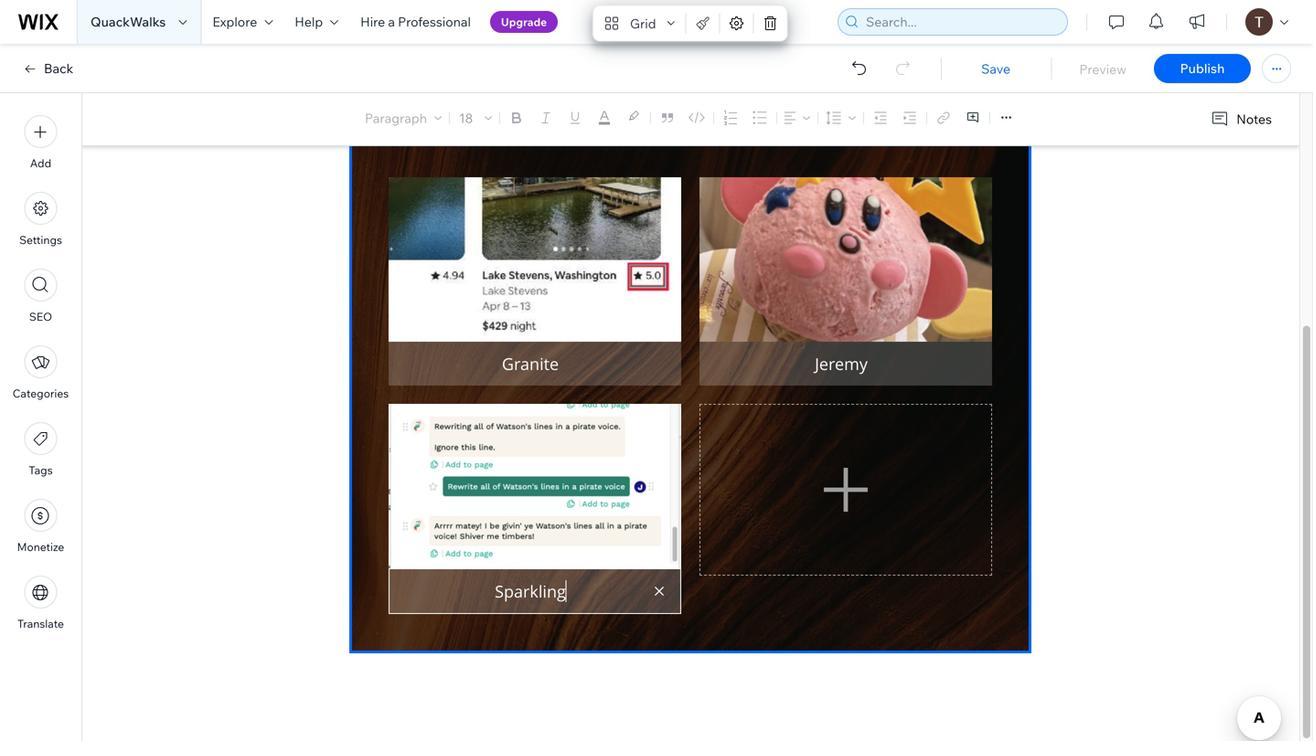 Task type: vqa. For each thing, say whether or not it's contained in the screenshot.
Tags
yes



Task type: describe. For each thing, give the bounding box(es) containing it.
settings
[[19, 233, 62, 247]]

a
[[388, 14, 395, 30]]

help button
[[284, 0, 350, 44]]

professional
[[398, 14, 471, 30]]

translate button
[[17, 576, 64, 631]]

seo button
[[24, 269, 57, 324]]

publish
[[1181, 60, 1225, 76]]

Search... field
[[861, 9, 1062, 35]]

Write an answer text field
[[700, 342, 993, 386]]

tags
[[29, 464, 53, 478]]

categories
[[13, 387, 69, 401]]

upgrade button
[[490, 11, 558, 33]]

menu containing add
[[0, 104, 81, 642]]

back button
[[22, 60, 73, 77]]

seo
[[29, 310, 52, 324]]

hire a professional link
[[350, 0, 482, 44]]

monetize button
[[17, 499, 64, 554]]

add
[[30, 156, 51, 170]]

add button
[[24, 115, 57, 170]]

save button
[[959, 61, 1033, 77]]

paragraph
[[365, 110, 427, 126]]

publish button
[[1154, 54, 1251, 83]]



Task type: locate. For each thing, give the bounding box(es) containing it.
translate
[[17, 617, 64, 631]]

help
[[295, 14, 323, 30]]

tags button
[[24, 423, 57, 478]]

grid button
[[597, 11, 682, 36]]

Sparkling text field
[[389, 569, 682, 615]]

quackwalks
[[91, 14, 166, 30]]

menu
[[0, 104, 81, 642]]

grid
[[630, 15, 656, 31]]

save
[[982, 61, 1011, 77]]

upgrade
[[501, 15, 547, 29]]

notes button
[[1204, 107, 1278, 132]]

monetize
[[17, 541, 64, 554]]

hire a professional
[[361, 14, 471, 30]]

settings button
[[19, 192, 62, 247]]

back
[[44, 60, 73, 76]]

hire
[[361, 14, 385, 30]]

notes
[[1237, 111, 1272, 127]]

categories button
[[13, 346, 69, 401]]

Ask your question text field
[[389, 80, 993, 159]]

paragraph button
[[361, 105, 445, 131]]

explore
[[213, 14, 257, 30]]

Write an answer text field
[[389, 342, 682, 386]]



